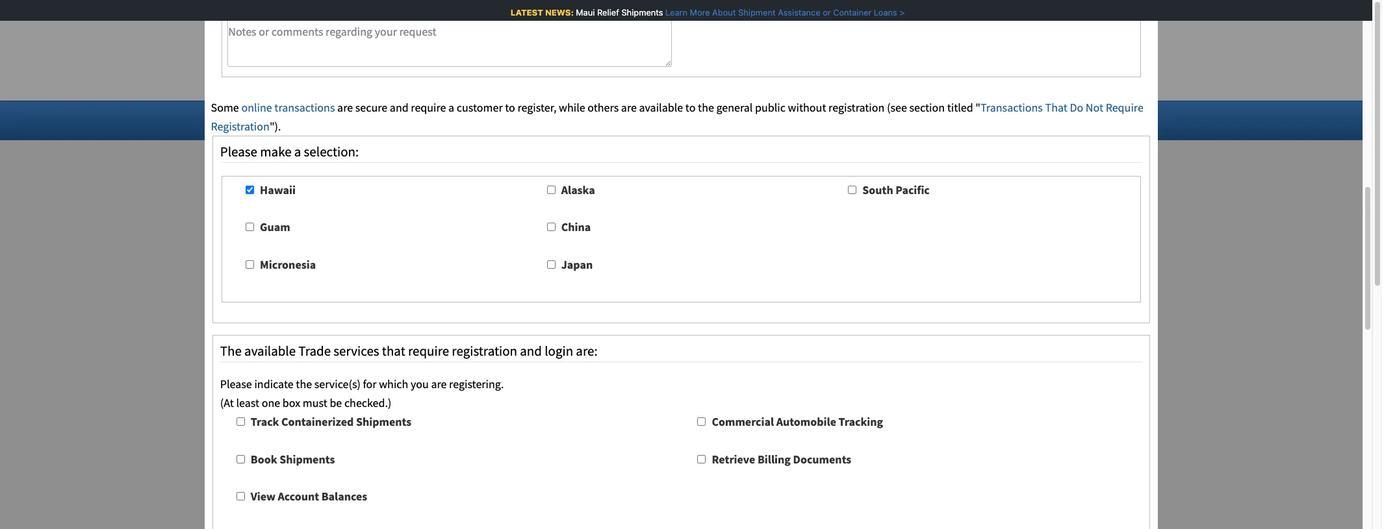 Task type: locate. For each thing, give the bounding box(es) containing it.
1 vertical spatial 8766:
[[306, 442, 332, 457]]

0 vertical spatial a
[[449, 100, 455, 115]]

guam for guam
[[260, 220, 290, 235]]

south pacific down shipping link
[[723, 112, 787, 127]]

registration
[[829, 100, 885, 115], [452, 342, 518, 360]]

1 horizontal spatial you
[[411, 377, 429, 392]]

are
[[337, 100, 353, 115], [621, 100, 637, 115], [431, 377, 447, 392]]

hawaii down blue matson logo with ocean, shipping, truck, rail and logistics written beneath it.
[[385, 112, 419, 127]]

0 horizontal spatial track link
[[306, 401, 339, 416]]

please make a selection:
[[220, 143, 359, 160]]

1 horizontal spatial pacific
[[896, 182, 930, 197]]

or left the container in the top right of the page
[[819, 7, 827, 18]]

investors
[[874, 75, 913, 85]]

are down individual/one-time shipping automobile: book/quote or track
[[431, 377, 447, 392]]

and left "login"
[[520, 342, 542, 360]]

you
[[411, 377, 429, 392], [292, 503, 310, 518]]

0 horizontal spatial the
[[296, 377, 312, 392]]

0 horizontal spatial you
[[292, 503, 310, 518]]

please down are:
[[582, 382, 614, 397]]

automobile:
[[452, 360, 512, 375]]

please up (at
[[220, 377, 252, 392]]

register
[[372, 503, 408, 518]]

0 horizontal spatial –
[[574, 382, 580, 397]]

book
[[543, 382, 572, 397]]

0 horizontal spatial and
[[390, 100, 409, 115]]

commercial
[[712, 415, 774, 430]]

access
[[609, 288, 641, 303]]

0 horizontal spatial 8766:
[[306, 442, 332, 457]]

1 vertical spatial for
[[363, 377, 377, 392]]

2 horizontal spatial 1-
[[751, 424, 761, 439]]

0 horizontal spatial for
[[363, 377, 377, 392]]

1 vertical spatial and
[[520, 342, 542, 360]]

4matson
[[690, 39, 725, 50]]

you right if
[[292, 503, 310, 518]]

0 vertical spatial time
[[383, 360, 405, 375]]

800- inside individual/one-time shipping other containerized commodities: book/quote – please call 1-800-962- 8766: or
[[761, 424, 782, 439]]

an
[[427, 503, 439, 518]]

1 vertical spatial book/quote
[[619, 424, 687, 439]]

0 horizontal spatial are
[[337, 100, 353, 115]]

– inside individual/one-time shipping household goods: book – please call 1-888-562-8766: track
[[574, 382, 580, 397]]

guam & micronesia link
[[458, 112, 560, 127]]

0 vertical spatial call
[[616, 382, 633, 397]]

1 vertical spatial call
[[732, 424, 749, 439]]

shipping down 'the available trade services that require registration and login are:'
[[407, 382, 450, 397]]

with up website
[[473, 265, 495, 280]]

track link right "login"
[[598, 360, 630, 375]]

hawaii right the hawaii checkbox
[[260, 182, 296, 197]]

for down customer
[[440, 148, 474, 187]]

shipments right relief
[[617, 7, 659, 18]]

0 vertical spatial shipping
[[407, 360, 450, 375]]

shipping inside individual/one-time shipping other containerized commodities: book/quote – please call 1-800-962- 8766: or
[[407, 424, 450, 439]]

time for household
[[383, 382, 405, 397]]

about
[[708, 7, 732, 18], [619, 75, 646, 85]]

1 vertical spatial require
[[408, 342, 449, 360]]

0 horizontal spatial 1-
[[636, 382, 645, 397]]

other
[[318, 326, 346, 341], [452, 424, 478, 439]]

individual/one-time shipping automobile: book/quote or track
[[306, 360, 630, 375]]

japan
[[561, 257, 593, 272]]

0 vertical spatial shipments
[[617, 7, 659, 18]]

shipments up view account balances
[[280, 452, 335, 467]]

tracking
[[839, 415, 884, 430]]

not
[[1086, 100, 1104, 115]]

time down checked.)
[[383, 424, 405, 439]]

and right secure
[[390, 100, 409, 115]]

1 vertical spatial shipping
[[407, 382, 450, 397]]

to right &
[[505, 100, 515, 115]]

0 horizontal spatial or
[[335, 442, 345, 457]]

require left customer
[[411, 100, 446, 115]]

track down service(s)
[[306, 401, 339, 416]]

0 horizontal spatial other
[[318, 326, 346, 341]]

micronesia right micronesia 'option' on the left
[[260, 257, 316, 272]]

0 horizontal spatial a
[[294, 143, 301, 160]]

1 vertical spatial micronesia
[[260, 257, 316, 272]]

1 vertical spatial company
[[306, 265, 353, 280]]

3 individual/one- from the top
[[306, 424, 383, 439]]

1 horizontal spatial and
[[520, 342, 542, 360]]

1 vertical spatial hawaii
[[260, 182, 296, 197]]

2 shipping from the top
[[407, 382, 450, 397]]

0 vertical spatial 1-
[[667, 39, 674, 50]]

1 vertical spatial track link
[[306, 401, 339, 416]]

require right that
[[408, 342, 449, 360]]

0 horizontal spatial guam
[[260, 220, 290, 235]]

0 vertical spatial available
[[639, 100, 683, 115]]

if you intended to register for an account with matson logistics, please
[[283, 503, 627, 518]]

Japan checkbox
[[547, 261, 556, 269]]

asia
[[663, 112, 684, 127]]

matson up transactions that do not require registration "link"
[[648, 75, 680, 85]]

shipping
[[719, 75, 759, 85]]

other right all
[[318, 326, 346, 341]]

guam right guam option
[[260, 220, 290, 235]]

2 vertical spatial shipments
[[280, 452, 335, 467]]

1 horizontal spatial are
[[431, 377, 447, 392]]

1- up billing
[[751, 424, 761, 439]]

8766: up 'trucker' link
[[306, 442, 332, 457]]

shipping inside individual/one-time shipping household goods: book – please call 1-888-562-8766: track
[[407, 382, 450, 397]]

loans
[[870, 7, 893, 18]]

0 horizontal spatial available
[[244, 342, 296, 360]]

Notes or comments regarding your request text field
[[228, 0, 673, 67]]

1 vertical spatial time
[[383, 382, 405, 397]]

alaska link
[[592, 112, 632, 127]]

individual/one-time shipping household goods: book – please call 1-888-562-8766: track
[[306, 382, 716, 416]]

with right the 'account'
[[483, 503, 504, 518]]

please for please indicate the service(s) for which you are registering. (at least one box must be checked.)
[[220, 377, 252, 392]]

checked.)
[[344, 396, 392, 411]]

pacific
[[755, 112, 787, 127], [896, 182, 930, 197]]

0 vertical spatial other
[[318, 326, 346, 341]]

1 horizontal spatial about
[[708, 7, 732, 18]]

1 individual/one- from the top
[[306, 360, 383, 375]]

1 horizontal spatial shipments
[[356, 415, 412, 430]]

0 vertical spatial please
[[582, 382, 614, 397]]

shipping for household
[[407, 382, 450, 397]]

a left customer
[[449, 100, 455, 115]]

alaska right while
[[592, 112, 624, 127]]

goods:
[[507, 382, 540, 397]]

0 vertical spatial the
[[698, 100, 714, 115]]

book shipments
[[251, 452, 335, 467]]

online transactions link
[[241, 100, 335, 115]]

hawaii
[[385, 112, 419, 127], [260, 182, 296, 197]]

please for please make a selection:
[[220, 143, 257, 160]]

guam & micronesia
[[458, 112, 552, 127]]

– left commercial automobile tracking checkbox at bottom right
[[690, 424, 695, 439]]

matson down guam & micronesia link at the left of page
[[480, 148, 573, 187]]

1 vertical spatial you
[[292, 503, 310, 518]]

book/quote up book
[[514, 360, 583, 375]]

1 horizontal spatial other
[[452, 424, 478, 439]]

general
[[717, 100, 753, 115]]

box
[[283, 396, 301, 411]]

>
[[896, 7, 901, 18]]

for inside registration for matson navigation company
[[440, 148, 474, 187]]

available down "for"
[[244, 342, 296, 360]]

or inside individual/one-time shipping other containerized commodities: book/quote – please call 1-800-962- 8766: or
[[335, 442, 345, 457]]

2 individual/one- from the top
[[306, 382, 383, 397]]

0 horizontal spatial south
[[723, 112, 753, 127]]

2 vertical spatial time
[[383, 424, 405, 439]]

1 time from the top
[[383, 360, 405, 375]]

billing
[[758, 452, 791, 467]]

0 vertical spatial hawaii
[[385, 112, 419, 127]]

for up checked.)
[[363, 377, 377, 392]]

individual/one- for 8766:
[[306, 424, 383, 439]]

Track Containerized Shipments checkbox
[[237, 418, 245, 426]]

guam
[[458, 112, 488, 127], [260, 220, 290, 235]]

registration up registering.
[[452, 342, 518, 360]]

require
[[411, 100, 446, 115], [408, 342, 449, 360]]

1 vertical spatial please
[[698, 424, 729, 439]]

are right others
[[621, 100, 637, 115]]

track
[[251, 415, 279, 430]]

0 vertical spatial for
[[440, 148, 474, 187]]

1 horizontal spatial 800-
[[761, 424, 782, 439]]

matson down business
[[436, 288, 472, 303]]

company down the "selection:"
[[283, 185, 405, 224]]

transactions that do not require registration link
[[211, 100, 1144, 134]]

hawaii link
[[385, 112, 427, 127]]

1 vertical spatial about
[[619, 75, 646, 85]]

with
[[473, 265, 495, 280], [483, 503, 504, 518]]

registration down 'top menu' navigation
[[829, 100, 885, 115]]

0 horizontal spatial book/quote
[[514, 360, 583, 375]]

0 vertical spatial micronesia
[[499, 112, 552, 127]]

which
[[379, 377, 408, 392]]

1 horizontal spatial registration
[[829, 100, 885, 115]]

time up which
[[383, 360, 405, 375]]

– right book
[[574, 382, 580, 397]]

overview link
[[300, 112, 353, 127]]

are left secure
[[337, 100, 353, 115]]

2 please from the top
[[220, 377, 252, 392]]

the
[[220, 342, 242, 360]]

registration down the some
[[211, 119, 270, 134]]

individual/one-
[[306, 360, 383, 375], [306, 382, 383, 397], [306, 424, 383, 439]]

please up retrieve billing documents "option"
[[698, 424, 729, 439]]

south pacific
[[723, 112, 787, 127], [863, 182, 930, 197]]

1 please from the top
[[220, 143, 257, 160]]

call up retrieve
[[732, 424, 749, 439]]

shipping for automobile:
[[407, 360, 450, 375]]

documents
[[793, 452, 852, 467]]

0 vertical spatial pacific
[[755, 112, 787, 127]]

shipments down checked.)
[[356, 415, 412, 430]]

1 vertical spatial with
[[483, 503, 504, 518]]

do
[[1070, 100, 1084, 115]]

1 vertical spatial track
[[306, 401, 339, 416]]

registering.
[[449, 377, 504, 392]]

800- up billing
[[761, 424, 782, 439]]

one
[[262, 396, 280, 411]]

1 vertical spatial pacific
[[896, 182, 930, 197]]

Alaska checkbox
[[547, 186, 556, 194]]

Micronesia checkbox
[[246, 261, 254, 269]]

some online transactions are secure and require a customer to register, while others are available to the general public without registration (see section titled "
[[211, 100, 981, 115]]

1 horizontal spatial or
[[585, 360, 595, 375]]

company up user
[[306, 265, 353, 280]]

1 vertical spatial the
[[296, 377, 312, 392]]

time inside individual/one-time shipping other containerized commodities: book/quote – please call 1-800-962- 8766: or
[[383, 424, 405, 439]]

company doing ongoing business with matson link
[[306, 265, 533, 280]]

container
[[829, 7, 868, 18]]

0 vertical spatial about
[[708, 7, 732, 18]]

8766:
[[687, 382, 713, 397], [306, 442, 332, 457]]

– inside individual/one-time shipping other containerized commodities: book/quote – please call 1-800-962- 8766: or
[[690, 424, 695, 439]]

doing
[[355, 265, 383, 280]]

other down household
[[452, 424, 478, 439]]

0 vertical spatial book/quote
[[514, 360, 583, 375]]

3 time from the top
[[383, 424, 405, 439]]

time inside individual/one-time shipping household goods: book – please call 1-888-562-8766: track
[[383, 382, 405, 397]]

1 vertical spatial individual/one-
[[306, 382, 383, 397]]

south right south pacific checkbox
[[863, 182, 894, 197]]

book/quote down the 888-
[[619, 424, 687, 439]]

1 horizontal spatial 1-
[[667, 39, 674, 50]]

register,
[[518, 100, 557, 115]]

retrieve
[[712, 452, 756, 467]]

containerized
[[282, 415, 354, 430]]

transactions
[[981, 100, 1043, 115]]

Guam checkbox
[[246, 223, 254, 232]]

2 vertical spatial shipping
[[407, 424, 450, 439]]

about inside about matson link
[[619, 75, 646, 85]]

registration for matson navigation company
[[283, 148, 715, 224]]

the up must
[[296, 377, 312, 392]]

Retrieve Billing Documents checkbox
[[698, 455, 706, 464]]

alaska right "alaska" option
[[561, 182, 595, 197]]

call
[[616, 382, 633, 397], [732, 424, 749, 439]]

2 vertical spatial for
[[411, 503, 424, 518]]

0 vertical spatial individual/one-
[[306, 360, 383, 375]]

0 vertical spatial guam
[[458, 112, 488, 127]]

a right make
[[294, 143, 301, 160]]

track right "login"
[[598, 360, 630, 375]]

2 vertical spatial individual/one-
[[306, 424, 383, 439]]

to left register
[[359, 503, 369, 518]]

are inside please indicate the service(s) for which you are registering. (at least one box must be checked.)
[[431, 377, 447, 392]]

1 horizontal spatial hawaii
[[385, 112, 419, 127]]

3 shipping from the top
[[407, 424, 450, 439]]

shipping for other
[[407, 424, 450, 439]]

please inside individual/one-time shipping other containerized commodities: book/quote – please call 1-800-962- 8766: or
[[698, 424, 729, 439]]

0 vertical spatial south pacific
[[723, 112, 787, 127]]

available down about matson link
[[639, 100, 683, 115]]

please left make
[[220, 143, 257, 160]]

for left an
[[411, 503, 424, 518]]

0 vertical spatial track
[[598, 360, 630, 375]]

registration inside registration for matson navigation company
[[283, 148, 433, 187]]

matson
[[648, 75, 680, 85], [480, 148, 573, 187], [497, 265, 533, 280], [436, 288, 472, 303], [507, 503, 543, 518]]

800- down learn
[[674, 39, 690, 50]]

2 horizontal spatial for
[[440, 148, 474, 187]]

please inside please indicate the service(s) for which you are registering. (at least one box must be checked.)
[[220, 377, 252, 392]]

track
[[598, 360, 630, 375], [306, 401, 339, 416]]

commercial automobile tracking
[[712, 415, 884, 430]]

0 horizontal spatial micronesia
[[260, 257, 316, 272]]

pacific right south pacific checkbox
[[896, 182, 930, 197]]

alaska
[[592, 112, 624, 127], [561, 182, 595, 197]]

1 shipping from the top
[[407, 360, 450, 375]]

or right "login"
[[585, 360, 595, 375]]

matson inside about matson link
[[648, 75, 680, 85]]

navigation
[[579, 148, 715, 187]]

1 vertical spatial or
[[585, 360, 595, 375]]

about right more
[[708, 7, 732, 18]]

1 horizontal spatial book/quote
[[619, 424, 687, 439]]

book/quote inside individual/one-time shipping other containerized commodities: book/quote – please call 1-800-962- 8766: or
[[619, 424, 687, 439]]

individual/one- inside individual/one-time shipping household goods: book – please call 1-888-562-8766: track
[[306, 382, 383, 397]]

1- left 562- on the bottom of the page
[[636, 382, 645, 397]]

1- down learn
[[667, 39, 674, 50]]

micronesia
[[499, 112, 552, 127], [260, 257, 316, 272]]

south left public
[[723, 112, 753, 127]]

south pacific right south pacific checkbox
[[863, 182, 930, 197]]

8766: up commercial automobile tracking checkbox at bottom right
[[687, 382, 713, 397]]

time down that
[[383, 382, 405, 397]]

maui
[[572, 7, 591, 18]]

0 horizontal spatial about
[[619, 75, 646, 85]]

1 vertical spatial 800-
[[761, 424, 782, 439]]

the left general
[[698, 100, 714, 115]]

shipping
[[407, 360, 450, 375], [407, 382, 450, 397], [407, 424, 450, 439]]

2 vertical spatial or
[[335, 442, 345, 457]]

please inside individual/one-time shipping household goods: book – please call 1-888-562-8766: track
[[582, 382, 614, 397]]

0 vertical spatial –
[[574, 382, 580, 397]]

matson inside registration for matson navigation company
[[480, 148, 573, 187]]

0 vertical spatial alaska
[[592, 112, 624, 127]]

shipping down which
[[407, 424, 450, 439]]

about matson
[[619, 75, 680, 85]]

1 vertical spatial registration
[[452, 342, 518, 360]]

please right logistics,
[[593, 503, 624, 518]]

registration
[[211, 119, 270, 134], [283, 148, 433, 187]]

call left the 888-
[[616, 382, 633, 397]]

0 horizontal spatial registration
[[211, 119, 270, 134]]

to right the asia
[[686, 100, 696, 115]]

you right which
[[411, 377, 429, 392]]

service(s)
[[314, 377, 361, 392]]

0 vertical spatial 800-
[[674, 39, 690, 50]]

south
[[723, 112, 753, 127], [863, 182, 894, 197]]

learn more about shipment assistance or container loans > link
[[661, 7, 901, 18]]

individual/one- inside individual/one-time shipping other containerized commodities: book/quote – please call 1-800-962- 8766: or
[[306, 424, 383, 439]]

registration down 'overview' link
[[283, 148, 433, 187]]

guam left &
[[458, 112, 488, 127]]

2 time from the top
[[383, 382, 405, 397]]

View Account Balances checkbox
[[237, 493, 245, 501]]

shipping right that
[[407, 360, 450, 375]]

track link down service(s)
[[306, 401, 339, 416]]

all
[[303, 326, 316, 341]]

1 horizontal spatial south
[[863, 182, 894, 197]]

micronesia right &
[[499, 112, 552, 127]]

or up trucker
[[335, 442, 345, 457]]

1 horizontal spatial available
[[639, 100, 683, 115]]

1 vertical spatial alaska
[[561, 182, 595, 197]]

about up others
[[619, 75, 646, 85]]

pacific right general
[[755, 112, 787, 127]]

China checkbox
[[547, 223, 556, 232]]

0 horizontal spatial call
[[616, 382, 633, 397]]



Task type: vqa. For each thing, say whether or not it's contained in the screenshot.
Contact Us
yes



Task type: describe. For each thing, give the bounding box(es) containing it.
Search search field
[[960, 36, 1090, 53]]

1 horizontal spatial for
[[411, 503, 424, 518]]

china
[[561, 220, 591, 235]]

2 vertical spatial please
[[593, 503, 624, 518]]

book/quote link
[[514, 360, 583, 375]]

Hawaii checkbox
[[246, 186, 254, 194]]

on
[[421, 288, 433, 303]]

the inside please indicate the service(s) for which you are registering. (at least one box must be checked.)
[[296, 377, 312, 392]]

0 vertical spatial with
[[473, 265, 495, 280]]

assistance
[[774, 7, 816, 18]]

").
[[270, 119, 281, 134]]

household
[[452, 382, 505, 397]]

login
[[545, 342, 574, 360]]

transactions
[[275, 100, 335, 115]]

1 horizontal spatial track
[[598, 360, 630, 375]]

online tools
[[992, 112, 1053, 127]]

registered
[[369, 288, 418, 303]]

562-
[[666, 382, 687, 397]]

logistics link
[[778, 68, 855, 95]]

while
[[559, 100, 586, 115]]

registration inside transactions that do not require registration
[[211, 119, 270, 134]]

1-800-4matson link
[[667, 39, 745, 50]]

additional
[[556, 288, 606, 303]]

ongoing
[[386, 265, 426, 280]]

public
[[755, 100, 786, 115]]

us
[[1079, 75, 1090, 85]]

user already registered on matson website needing additional access
[[306, 288, 641, 303]]

needing
[[514, 288, 554, 303]]

0 vertical spatial and
[[390, 100, 409, 115]]

888-
[[645, 382, 666, 397]]

guam for guam & micronesia
[[458, 112, 488, 127]]

8766: inside individual/one-time shipping household goods: book – please call 1-888-562-8766: track
[[687, 382, 713, 397]]

1- inside individual/one-time shipping household goods: book – please call 1-888-562-8766: track
[[636, 382, 645, 397]]

other inside individual/one-time shipping other containerized commodities: book/quote – please call 1-800-962- 8766: or
[[452, 424, 478, 439]]

book
[[251, 452, 277, 467]]

trucker link
[[306, 465, 343, 480]]

account
[[441, 503, 481, 518]]

1 vertical spatial shipments
[[356, 415, 412, 430]]

2 horizontal spatial to
[[686, 100, 696, 115]]

view account balances
[[251, 490, 367, 505]]

investors link
[[855, 68, 933, 95]]

online
[[241, 100, 272, 115]]

top menu navigation
[[619, 68, 1090, 95]]

logistics,
[[545, 503, 590, 518]]

time for automobile:
[[383, 360, 405, 375]]

inquires:
[[348, 326, 394, 341]]

0 vertical spatial require
[[411, 100, 446, 115]]

(at
[[220, 396, 234, 411]]

secure
[[355, 100, 388, 115]]

commodities:
[[550, 424, 617, 439]]

2 horizontal spatial are
[[621, 100, 637, 115]]

2 horizontal spatial shipments
[[617, 7, 659, 18]]

indicate
[[254, 377, 294, 392]]

1 horizontal spatial track link
[[598, 360, 630, 375]]

make
[[260, 143, 292, 160]]

logistics
[[798, 75, 835, 85]]

matson up needing
[[497, 265, 533, 280]]

1 vertical spatial south
[[863, 182, 894, 197]]

you inside please indicate the service(s) for which you are registering. (at least one box must be checked.)
[[411, 377, 429, 392]]

ports
[[927, 112, 953, 127]]

0 vertical spatial registration
[[829, 100, 885, 115]]

8766: inside individual/one-time shipping other containerized commodities: book/quote – please call 1-800-962- 8766: or
[[306, 442, 332, 457]]

1 vertical spatial available
[[244, 342, 296, 360]]

retrieve billing documents
[[712, 452, 852, 467]]

view
[[251, 490, 276, 505]]

1-800-4matson
[[667, 39, 725, 50]]

containerized
[[481, 424, 547, 439]]

0 horizontal spatial registration
[[452, 342, 518, 360]]

0 horizontal spatial pacific
[[755, 112, 787, 127]]

intended
[[313, 503, 357, 518]]

online tools link
[[992, 112, 1061, 127]]

Commercial Automobile Tracking checkbox
[[698, 418, 706, 426]]

for inside please indicate the service(s) for which you are registering. (at least one box must be checked.)
[[363, 377, 377, 392]]

call inside individual/one-time shipping household goods: book – please call 1-888-562-8766: track
[[616, 382, 633, 397]]

0 horizontal spatial hawaii
[[260, 182, 296, 197]]

company inside registration for matson navigation company
[[283, 185, 405, 224]]

blue matson logo with ocean, shipping, truck, rail and logistics written beneath it. image
[[283, 38, 465, 92]]

Book Shipments checkbox
[[237, 455, 245, 464]]

overview
[[300, 112, 346, 127]]

others
[[588, 100, 619, 115]]

news:
[[541, 7, 570, 18]]

learn
[[661, 7, 683, 18]]

&
[[490, 112, 497, 127]]

are:
[[576, 342, 598, 360]]

latest
[[506, 7, 539, 18]]

0 vertical spatial south
[[723, 112, 753, 127]]

the available trade services that require registration and login are:
[[220, 342, 598, 360]]

some
[[211, 100, 239, 115]]

contact us
[[1043, 75, 1090, 85]]

ports link
[[927, 112, 961, 127]]

selection:
[[304, 143, 359, 160]]

website
[[474, 288, 512, 303]]

1 horizontal spatial a
[[449, 100, 455, 115]]

shipment
[[734, 7, 772, 18]]

titled
[[948, 100, 974, 115]]

1 horizontal spatial to
[[505, 100, 515, 115]]

individual/one- for track
[[306, 382, 383, 397]]

1- inside individual/one-time shipping other containerized commodities: book/quote – please call 1-800-962- 8766: or
[[751, 424, 761, 439]]

contact us link
[[1023, 68, 1090, 95]]

account
[[278, 490, 319, 505]]

least
[[236, 396, 259, 411]]

that
[[1046, 100, 1068, 115]]

South Pacific checkbox
[[849, 186, 857, 194]]

0 horizontal spatial south pacific
[[723, 112, 787, 127]]

1 horizontal spatial south pacific
[[863, 182, 930, 197]]

if
[[283, 503, 290, 518]]

trade
[[299, 342, 331, 360]]

0 vertical spatial or
[[819, 7, 827, 18]]

relief
[[593, 7, 615, 18]]

for
[[283, 326, 301, 341]]

track inside individual/one-time shipping household goods: book – please call 1-888-562-8766: track
[[306, 401, 339, 416]]

community
[[952, 75, 1004, 85]]

government
[[826, 112, 888, 127]]

more
[[686, 7, 706, 18]]

asia link
[[663, 112, 691, 127]]

that
[[382, 342, 405, 360]]

call inside individual/one-time shipping other containerized commodities: book/quote – please call 1-800-962- 8766: or
[[732, 424, 749, 439]]

services
[[334, 342, 379, 360]]

0 horizontal spatial to
[[359, 503, 369, 518]]

matson left logistics,
[[507, 503, 543, 518]]

time for other
[[383, 424, 405, 439]]



